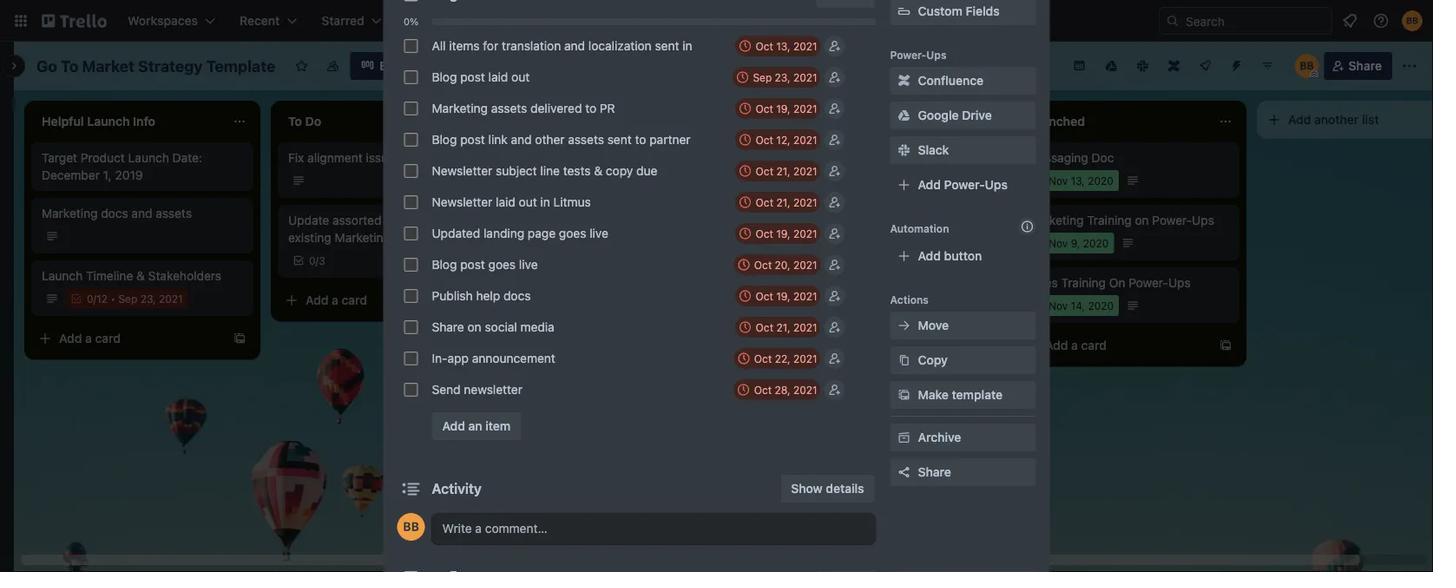Task type: locate. For each thing, give the bounding box(es) containing it.
post up publish help docs
[[460, 257, 485, 272]]

newsletter down the link
[[432, 164, 493, 178]]

3 sm image from the top
[[896, 317, 913, 334]]

newsletter for newsletter laid out in litmus
[[432, 195, 493, 209]]

show menu image
[[1401, 57, 1419, 75]]

copy
[[918, 353, 948, 367]]

19, up 12,
[[776, 102, 791, 115]]

card down nov 14, 2020
[[1081, 338, 1107, 353]]

oct 19, 2021 button up oct 20, 2021 button
[[735, 223, 821, 244]]

assets up customer
[[568, 132, 604, 147]]

1 horizontal spatial share button
[[1325, 52, 1393, 80]]

add a card button down details
[[771, 513, 966, 541]]

0 horizontal spatial sent
[[608, 132, 632, 147]]

live
[[590, 226, 609, 241], [519, 257, 538, 272]]

to up gather customer quotes/testimonials link
[[635, 132, 646, 147]]

sm image for make template
[[896, 386, 913, 404]]

marketing assets delivered to pr
[[432, 101, 615, 115]]

add a card button down 0 / 12 • sep 23, 2021 on the left bottom of page
[[31, 325, 226, 353]]

3 oct 21, 2021 button from the top
[[735, 317, 821, 338]]

4 sm image from the top
[[896, 429, 913, 446]]

august 17 group
[[397, 30, 877, 405]]

oct for goes
[[756, 227, 773, 240]]

oct for tests
[[756, 165, 774, 177]]

product
[[81, 151, 125, 165]]

1 vertical spatial 13,
[[1071, 175, 1085, 187]]

19, inside checkbox
[[820, 237, 834, 249]]

1 horizontal spatial goes
[[559, 226, 586, 241]]

2 nov from the top
[[1049, 237, 1068, 249]]

0 vertical spatial /
[[316, 254, 319, 267]]

0 horizontal spatial &
[[136, 269, 145, 283]]

0 horizontal spatial in-
[[432, 351, 448, 366]]

0 horizontal spatial 23,
[[140, 293, 156, 305]]

0 for 0 / 12 • sep 23, 2021
[[87, 293, 93, 305]]

add for add a card button underneath details
[[799, 520, 822, 534]]

1 vertical spatial share
[[432, 320, 464, 334]]

1 vertical spatial sm image
[[896, 107, 913, 124]]

1 oct 19, 2021 from the top
[[756, 102, 817, 115]]

sm image inside "archive" "link"
[[896, 429, 913, 446]]

post down "items"
[[460, 70, 485, 84]]

0 vertical spatial jul
[[802, 237, 817, 249]]

In-app announcement checkbox
[[404, 352, 418, 366]]

post left -
[[810, 213, 835, 227]]

2021
[[793, 40, 817, 52], [793, 71, 817, 83], [793, 102, 817, 115], [793, 134, 817, 146], [793, 165, 817, 177], [793, 196, 817, 208], [793, 227, 817, 240], [793, 259, 817, 271], [793, 290, 817, 302], [159, 293, 183, 305], [793, 321, 817, 333], [793, 353, 817, 365], [793, 384, 817, 396]]

2 vertical spatial nov
[[1049, 300, 1068, 312]]

3 oct 21, 2021 from the top
[[756, 321, 817, 333]]

launch left timeline
[[42, 269, 83, 283]]

oct down oct 20, 2021 button
[[756, 290, 773, 302]]

blog for blog post link and other assets sent to partner
[[432, 132, 457, 147]]

nov left 9,
[[1049, 237, 1068, 249]]

add a card down 3
[[306, 293, 367, 307]]

2019
[[115, 168, 143, 182]]

13, up sep 23, 2021 on the right of the page
[[776, 40, 791, 52]]

Nov 14, 2020 checkbox
[[1028, 295, 1119, 316]]

jul for app
[[802, 300, 817, 312]]

add for add a card button associated with marketing docs and assets
[[59, 331, 82, 346]]

23, inside checkbox
[[820, 300, 835, 312]]

2 oct 19, 2021 button from the top
[[735, 223, 821, 244]]

to left pr
[[585, 101, 597, 115]]

21, for newsletter subject line tests & copy due
[[777, 165, 791, 177]]

post left the link
[[460, 132, 485, 147]]

oct 19, 2021 for pr
[[756, 102, 817, 115]]

messaging doc
[[1028, 151, 1114, 165]]

2020
[[841, 175, 867, 187], [1088, 175, 1114, 187], [837, 237, 862, 249], [1083, 237, 1109, 249], [838, 300, 864, 312], [1088, 300, 1114, 312]]

docs right help
[[504, 289, 531, 303]]

19, for publish help docs
[[776, 290, 791, 302]]

1 vertical spatial nov
[[1049, 237, 1068, 249]]

jul down "app"
[[802, 300, 817, 312]]

blog for blog post - announcement
[[781, 213, 807, 227]]

nov for sales
[[1049, 300, 1068, 312]]

goes right page
[[559, 226, 586, 241]]

1 vertical spatial 0
[[87, 293, 93, 305]]

2020 for announcement
[[838, 300, 864, 312]]

create from template… image for update assorted references on existing marketing pages
[[479, 293, 493, 307]]

1 vertical spatial oct 21, 2021 button
[[735, 192, 821, 213]]

a down quotes/testimonials
[[578, 206, 585, 221]]

23,
[[775, 71, 791, 83], [140, 293, 156, 305], [820, 300, 835, 312]]

add a card for marketing docs and assets
[[59, 331, 121, 346]]

1 sm image from the top
[[896, 72, 913, 89]]

a down 0 / 12 • sep 23, 2021 on the left bottom of page
[[85, 331, 92, 346]]

2020 right 14,
[[1088, 300, 1114, 312]]

and right the link
[[511, 132, 532, 147]]

2021 for goes
[[793, 227, 817, 240]]

issue
[[366, 151, 395, 165]]

on inside update assorted references on existing marketing pages
[[448, 213, 462, 227]]

move link
[[890, 312, 1036, 339]]

actions
[[890, 293, 929, 306]]

add a card button for update assorted references on existing marketing pages
[[278, 287, 472, 314]]

marketing inside 'august 17' group
[[432, 101, 488, 115]]

oct right create from template… icon
[[756, 196, 774, 208]]

Publish help docs checkbox
[[404, 289, 418, 303]]

sm image for confluence
[[896, 72, 913, 89]]

1 vertical spatial announcement
[[823, 276, 908, 290]]

card down '•'
[[95, 331, 121, 346]]

0 vertical spatial share button
[[1325, 52, 1393, 80]]

oct inside oct 13, 2021 button
[[756, 40, 774, 52]]

oct 13, 2021 button
[[735, 36, 821, 56]]

sep down oct 13, 2021 button
[[753, 71, 772, 83]]

13, for oct
[[776, 40, 791, 52]]

2020 right 9,
[[1083, 237, 1109, 249]]

1 oct 19, 2021 button from the top
[[735, 98, 821, 119]]

updated
[[432, 226, 480, 241]]

card left publish help docs checkbox
[[342, 293, 367, 307]]

a for update assorted references on existing marketing pages
[[332, 293, 339, 307]]

1 horizontal spatial in-
[[781, 276, 797, 290]]

1 horizontal spatial 23,
[[775, 71, 791, 83]]

in left "litmus"
[[540, 195, 550, 209]]

21, inside checkbox
[[824, 175, 838, 187]]

sm image left "google"
[[896, 107, 913, 124]]

21, for share on social media
[[777, 321, 791, 333]]

quotes/testimonials
[[535, 168, 644, 182]]

power-ups
[[890, 49, 947, 61]]

0 vertical spatial oct 21, 2021
[[756, 165, 817, 177]]

post for -
[[810, 213, 835, 227]]

/ left '•'
[[93, 293, 97, 305]]

create from template… image
[[479, 293, 493, 307], [233, 332, 247, 346], [1219, 339, 1233, 353]]

1 vertical spatial training
[[1061, 276, 1106, 290]]

in- down oct 20, 2021
[[781, 276, 797, 290]]

All items for translation and localization sent in checkbox
[[404, 39, 418, 53]]

1 horizontal spatial /
[[316, 254, 319, 267]]

oct down sep 23, 2021 button
[[756, 102, 773, 115]]

sm image inside move "link"
[[896, 317, 913, 334]]

star or unstar board image
[[295, 59, 309, 73]]

2 vertical spatial oct 19, 2021 button
[[735, 286, 821, 306]]

2020 down the in-app announcement
[[838, 300, 864, 312]]

power-
[[890, 49, 927, 61], [944, 178, 985, 192], [1153, 213, 1192, 227], [1129, 276, 1169, 290]]

sm image for google drive
[[896, 107, 913, 124]]

laid up landing
[[496, 195, 516, 209]]

1 horizontal spatial share
[[918, 465, 951, 479]]

13, down "messaging doc" in the right top of the page
[[1071, 175, 1085, 187]]

ups
[[927, 49, 947, 61], [985, 178, 1008, 192], [1192, 213, 1215, 227], [1169, 276, 1191, 290]]

power ups image
[[1199, 59, 1213, 73]]

0 vertical spatial training
[[1087, 213, 1132, 227]]

1 jul from the top
[[802, 237, 817, 249]]

social promotion
[[781, 151, 876, 165]]

sep inside button
[[753, 71, 772, 83]]

launch up 2019
[[128, 151, 169, 165]]

pr
[[600, 101, 615, 115]]

2021 for tests
[[793, 165, 817, 177]]

0 vertical spatial live
[[590, 226, 609, 241]]

tests
[[563, 164, 591, 178]]

power- down messaging doc link in the right of the page
[[1153, 213, 1192, 227]]

in-app announcement
[[781, 276, 908, 290]]

1 horizontal spatial and
[[511, 132, 532, 147]]

custom fields button
[[890, 3, 1036, 20]]

add an item button
[[432, 412, 521, 440]]

out up 'updated landing page goes live'
[[519, 195, 537, 209]]

add a card button for marketing training on power-ups
[[1018, 332, 1212, 359]]

oct 21, 2021
[[756, 165, 817, 177], [756, 196, 817, 208], [756, 321, 817, 333]]

nov inside option
[[1049, 175, 1068, 187]]

and down 2019
[[131, 206, 152, 221]]

assorted
[[333, 213, 382, 227]]

0 vertical spatial oct 19, 2021
[[756, 102, 817, 115]]

0 vertical spatial laid
[[488, 70, 508, 84]]

13, inside option
[[1071, 175, 1085, 187]]

2 vertical spatial oct 21, 2021 button
[[735, 317, 821, 338]]

oct 12, 2021 button
[[735, 129, 821, 150]]

calendar power-up image
[[1073, 58, 1087, 72]]

0 horizontal spatial 0
[[87, 293, 93, 305]]

oct 19, 2021 button up "oct 12, 2021" button
[[735, 98, 821, 119]]

0 left the 12
[[87, 293, 93, 305]]

oct 19, 2021 up oct 12, 2021
[[756, 102, 817, 115]]

0 horizontal spatial live
[[519, 257, 538, 272]]

1 horizontal spatial to
[[635, 132, 646, 147]]

custom
[[918, 4, 963, 18]]

1 vertical spatial goes
[[488, 257, 516, 272]]

copy
[[606, 164, 633, 178]]

1 vertical spatial newsletter
[[432, 195, 493, 209]]

2 jul from the top
[[802, 300, 817, 312]]

0 vertical spatial goes
[[559, 226, 586, 241]]

/ for 12
[[93, 293, 97, 305]]

0 vertical spatial and
[[564, 39, 585, 53]]

0 left 3
[[309, 254, 316, 267]]

add for add a card button associated with update assorted references on existing marketing pages
[[306, 293, 329, 307]]

oct 21, 2021 button down aug
[[735, 192, 821, 213]]

9,
[[1071, 237, 1080, 249]]

0 horizontal spatial bob builder (bobbuilder40) image
[[1295, 54, 1319, 78]]

2021 for live
[[793, 259, 817, 271]]

0 horizontal spatial and
[[131, 206, 152, 221]]

2 newsletter from the top
[[432, 195, 493, 209]]

2020 inside checkbox
[[1088, 300, 1114, 312]]

1 newsletter from the top
[[432, 164, 493, 178]]

docs down 1,
[[101, 206, 128, 221]]

1 horizontal spatial live
[[590, 226, 609, 241]]

publish
[[432, 289, 473, 303]]

search image
[[1166, 14, 1180, 28]]

december
[[42, 168, 100, 182]]

marketing up nov 9, 2020 checkbox
[[1028, 213, 1084, 227]]

nov inside checkbox
[[1049, 300, 1068, 312]]

1 vertical spatial in
[[540, 195, 550, 209]]

Jul 23, 2020 checkbox
[[781, 295, 869, 316]]

newsletter
[[432, 164, 493, 178], [432, 195, 493, 209]]

1 vertical spatial launch
[[42, 269, 83, 283]]

add button
[[918, 249, 982, 263]]

0 vertical spatial 13,
[[776, 40, 791, 52]]

oct 19, 2021 down oct 20, 2021
[[756, 290, 817, 302]]

on inside 'august 17' group
[[468, 320, 482, 334]]

a
[[578, 206, 585, 221], [332, 293, 339, 307], [85, 331, 92, 346], [1072, 338, 1078, 353], [825, 520, 832, 534]]

2020 for on
[[1083, 237, 1109, 249]]

2021 inside button
[[793, 134, 817, 146]]

1 vertical spatial to
[[635, 132, 646, 147]]

2020 down doc
[[1088, 175, 1114, 187]]

items
[[449, 39, 480, 53]]

on right the references
[[448, 213, 462, 227]]

laid
[[488, 70, 508, 84], [496, 195, 516, 209]]

sm image
[[896, 72, 913, 89], [896, 107, 913, 124], [896, 317, 913, 334]]

marketing down blog post laid out
[[432, 101, 488, 115]]

3
[[319, 254, 325, 267]]

Search field
[[1180, 8, 1332, 34]]

bob builder (bobbuilder40) image right open information menu 'icon'
[[1402, 10, 1423, 31]]

nov
[[1049, 175, 1068, 187], [1049, 237, 1068, 249], [1049, 300, 1068, 312]]

oct down "oct 12, 2021" button
[[756, 165, 774, 177]]

and
[[564, 39, 585, 53], [511, 132, 532, 147], [131, 206, 152, 221]]

oct for in
[[756, 196, 774, 208]]

0 vertical spatial in-
[[781, 276, 797, 290]]

3 oct 19, 2021 button from the top
[[735, 286, 821, 306]]

in- inside in-app announcement link
[[781, 276, 797, 290]]

blog
[[432, 70, 457, 84], [432, 132, 457, 147], [781, 213, 807, 227], [432, 257, 457, 272]]

oct up oct 22, 2021 button
[[756, 321, 774, 333]]

1 vertical spatial jul
[[802, 300, 817, 312]]

& left copy
[[594, 164, 603, 178]]

2 vertical spatial assets
[[156, 206, 192, 221]]

Write a comment text field
[[432, 513, 877, 544]]

nov inside checkbox
[[1049, 237, 1068, 249]]

2021 inside button
[[793, 259, 817, 271]]

1 oct 21, 2021 button from the top
[[735, 161, 821, 181]]

sm image
[[896, 142, 913, 159], [896, 352, 913, 369], [896, 386, 913, 404], [896, 429, 913, 446]]

/ for 3
[[316, 254, 319, 267]]

13, for nov
[[1071, 175, 1085, 187]]

template
[[206, 56, 276, 75]]

2021 for translation
[[793, 40, 817, 52]]

launch inside target product launch date: december 1, 2019
[[128, 151, 169, 165]]

1 vertical spatial /
[[93, 293, 97, 305]]

blog for blog post laid out
[[432, 70, 457, 84]]

21, down social
[[777, 196, 791, 208]]

0 horizontal spatial create from template… image
[[233, 332, 247, 346]]

sent for in
[[655, 39, 679, 53]]

sep 23, 2021
[[753, 71, 817, 83]]

on
[[1109, 276, 1126, 290]]

in right localization
[[683, 39, 693, 53]]

oct inside oct 20, 2021 button
[[754, 259, 772, 271]]

2 sm image from the top
[[896, 352, 913, 369]]

1 horizontal spatial launch
[[128, 151, 169, 165]]

gather customer quotes/testimonials link
[[535, 149, 736, 184]]

create from template… image
[[726, 207, 740, 221]]

sm image for move
[[896, 317, 913, 334]]

21, left aug
[[777, 165, 791, 177]]

oct 21, 2021 button for litmus
[[735, 192, 821, 213]]

oct up sep 23, 2021 button
[[756, 40, 774, 52]]

Send newsletter checkbox
[[404, 383, 418, 397]]

oct left 20, on the top of page
[[754, 259, 772, 271]]

0 vertical spatial launch
[[128, 151, 169, 165]]

switch to… image
[[12, 12, 30, 30]]

timeline
[[86, 269, 133, 283]]

marketing down "assorted"
[[335, 231, 391, 245]]

show details link
[[781, 475, 875, 503]]

0 vertical spatial sm image
[[896, 72, 913, 89]]

blog down the all
[[432, 70, 457, 84]]

a left publish help docs checkbox
[[332, 293, 339, 307]]

sent right localization
[[655, 39, 679, 53]]

oct 19, 2021 button for live
[[735, 223, 821, 244]]

1 vertical spatial out
[[519, 195, 537, 209]]

Aug 21, 2020 checkbox
[[781, 170, 872, 191]]

2020 inside option
[[1088, 175, 1114, 187]]

live down "litmus"
[[590, 226, 609, 241]]

in- inside 'august 17' group
[[432, 351, 448, 366]]

power- down slack
[[944, 178, 985, 192]]

2 oct 21, 2021 from the top
[[756, 196, 817, 208]]

1 nov from the top
[[1049, 175, 1068, 187]]

2 oct 21, 2021 button from the top
[[735, 192, 821, 213]]

bob builder (bobbuilder40) image
[[1402, 10, 1423, 31], [1295, 54, 1319, 78]]

0 horizontal spatial launch
[[42, 269, 83, 283]]

add a card button up share on social media checkbox on the left of the page
[[278, 287, 472, 314]]

oct 21, 2021 button up oct 22, 2021 button
[[735, 317, 821, 338]]

oct inside oct 22, 2021 button
[[754, 353, 772, 365]]

1 vertical spatial oct 21, 2021
[[756, 196, 817, 208]]

1 oct 21, 2021 from the top
[[756, 165, 817, 177]]

post
[[460, 70, 485, 84], [460, 132, 485, 147], [810, 213, 835, 227], [460, 257, 485, 272]]

post for link
[[460, 132, 485, 147]]

training
[[1087, 213, 1132, 227], [1061, 276, 1106, 290]]

1 horizontal spatial &
[[594, 164, 603, 178]]

0 horizontal spatial share
[[432, 320, 464, 334]]

create button
[[504, 7, 563, 35]]

1 vertical spatial oct 19, 2021 button
[[735, 223, 821, 244]]

2 oct 19, 2021 from the top
[[756, 227, 817, 240]]

share button
[[1325, 52, 1393, 80], [890, 458, 1036, 486]]

19, down 'blog post - announcement'
[[820, 237, 834, 249]]

jul
[[802, 237, 817, 249], [802, 300, 817, 312]]

0 vertical spatial sent
[[655, 39, 679, 53]]

21,
[[777, 165, 791, 177], [824, 175, 838, 187], [777, 196, 791, 208], [777, 321, 791, 333]]

jul 23, 2020
[[802, 300, 864, 312]]

2 sm image from the top
[[896, 107, 913, 124]]

assets inside marketing docs and assets link
[[156, 206, 192, 221]]

power- up confluence
[[890, 49, 927, 61]]

nov for messaging
[[1049, 175, 1068, 187]]

2 horizontal spatial assets
[[568, 132, 604, 147]]

/ down existing at the top
[[316, 254, 319, 267]]

aug
[[802, 175, 821, 187]]

1 vertical spatial docs
[[504, 289, 531, 303]]

23, inside button
[[775, 71, 791, 83]]

help
[[476, 289, 500, 303]]

messaging doc link
[[1028, 149, 1229, 167]]

0 for 0 / 3
[[309, 254, 316, 267]]

page
[[528, 226, 556, 241]]

1 vertical spatial live
[[519, 257, 538, 272]]

2021 for to
[[793, 102, 817, 115]]

2 horizontal spatial and
[[564, 39, 585, 53]]

0 vertical spatial to
[[585, 101, 597, 115]]

1 vertical spatial oct 19, 2021
[[756, 227, 817, 240]]

marketing for marketing training on power-ups
[[1028, 213, 1084, 227]]

marketing inside marketing docs and assets link
[[42, 206, 98, 221]]

ups inside sales training on power-ups link
[[1169, 276, 1191, 290]]

marketing for marketing docs and assets
[[42, 206, 98, 221]]

update assorted references on existing marketing pages
[[288, 213, 462, 245]]

assets down the target product launch date: december 1, 2019 link
[[156, 206, 192, 221]]

0 vertical spatial 0
[[309, 254, 316, 267]]

1 sm image from the top
[[896, 142, 913, 159]]

23, down oct 13, 2021
[[775, 71, 791, 83]]

nov down the messaging
[[1049, 175, 1068, 187]]

in- right in-app announcement option
[[432, 351, 448, 366]]

1 horizontal spatial sep
[[753, 71, 772, 83]]

fix
[[288, 151, 304, 165]]

sent for to
[[608, 132, 632, 147]]

1 horizontal spatial assets
[[491, 101, 527, 115]]

3 oct 19, 2021 from the top
[[756, 290, 817, 302]]

nov 14, 2020
[[1049, 300, 1114, 312]]

0 horizontal spatial /
[[93, 293, 97, 305]]

0 vertical spatial newsletter
[[432, 164, 493, 178]]

post for laid
[[460, 70, 485, 84]]

and right translation
[[564, 39, 585, 53]]

0 horizontal spatial sep
[[118, 293, 137, 305]]

oct 19, 2021 up oct 20, 2021
[[756, 227, 817, 240]]

docs
[[101, 206, 128, 221], [504, 289, 531, 303]]

1 vertical spatial assets
[[568, 132, 604, 147]]

announcement
[[472, 351, 556, 366]]

0 vertical spatial oct 21, 2021 button
[[735, 161, 821, 181]]

1 horizontal spatial 0
[[309, 254, 316, 267]]

1 vertical spatial sent
[[608, 132, 632, 147]]

1 vertical spatial bob builder (bobbuilder40) image
[[1295, 54, 1319, 78]]

in
[[683, 39, 693, 53], [540, 195, 550, 209]]

2 vertical spatial oct 21, 2021
[[756, 321, 817, 333]]

3 sm image from the top
[[896, 386, 913, 404]]

1 vertical spatial in-
[[432, 351, 448, 366]]

share down archive
[[918, 465, 951, 479]]

oct inside the "oct 28, 2021" button
[[754, 384, 772, 396]]

sm image left slack
[[896, 142, 913, 159]]

power- right the on
[[1129, 276, 1169, 290]]

1 vertical spatial &
[[136, 269, 145, 283]]

0 vertical spatial assets
[[491, 101, 527, 115]]

oct for translation
[[756, 40, 774, 52]]

oct 19, 2021 button down oct 20, 2021 button
[[735, 286, 821, 306]]

doc
[[1092, 151, 1114, 165]]

goes
[[559, 226, 586, 241], [488, 257, 516, 272]]

sm image inside make template 'link'
[[896, 386, 913, 404]]

Blog post goes live checkbox
[[404, 258, 418, 272]]

& inside 'august 17' group
[[594, 164, 603, 178]]

add a card button for marketing docs and assets
[[31, 325, 226, 353]]

3 nov from the top
[[1049, 300, 1068, 312]]

0 horizontal spatial in
[[540, 195, 550, 209]]

oct up oct 20, 2021 button
[[756, 227, 773, 240]]

1,
[[103, 168, 112, 182]]

2021 for and
[[793, 134, 817, 146]]

share left show menu icon
[[1349, 59, 1382, 73]]

due
[[637, 164, 658, 178]]

23, down launch timeline & stakeholders "link" at the top left of page
[[140, 293, 156, 305]]

14,
[[1071, 300, 1085, 312]]

other
[[535, 132, 565, 147]]

oct inside "oct 12, 2021" button
[[756, 134, 774, 146]]

13, inside button
[[776, 40, 791, 52]]

sm image left archive
[[896, 429, 913, 446]]

2021 for out
[[793, 71, 817, 83]]

2 vertical spatial and
[[131, 206, 152, 221]]

marketing inside marketing training on power-ups link
[[1028, 213, 1084, 227]]

sep right '•'
[[118, 293, 137, 305]]

custom fields
[[918, 4, 1000, 18]]

marketing for marketing assets delivered to pr
[[432, 101, 488, 115]]

assets up the link
[[491, 101, 527, 115]]

0 horizontal spatial to
[[585, 101, 597, 115]]

translation
[[502, 39, 561, 53]]

1 horizontal spatial sent
[[655, 39, 679, 53]]

2020 for on
[[1088, 300, 1114, 312]]

add a card for marketing training on power-ups
[[1045, 338, 1107, 353]]

2 vertical spatial oct 19, 2021
[[756, 290, 817, 302]]

1 horizontal spatial create from template… image
[[479, 293, 493, 307]]

sm image for copy
[[896, 352, 913, 369]]

2020 down 'blog post - announcement'
[[837, 237, 862, 249]]

sm image inside copy link
[[896, 352, 913, 369]]

add for add a card button under copy
[[552, 206, 575, 221]]

oct 19, 2021 button for pr
[[735, 98, 821, 119]]

1 horizontal spatial docs
[[504, 289, 531, 303]]

2 horizontal spatial 23,
[[820, 300, 835, 312]]

2 horizontal spatial create from template… image
[[1219, 339, 1233, 353]]

add a card down 14,
[[1045, 338, 1107, 353]]

in-app announcement link
[[781, 274, 976, 292]]

blog up jul 19, 2020 checkbox
[[781, 213, 807, 227]]

item
[[486, 419, 511, 433]]

announcement right -
[[847, 213, 932, 227]]

1 vertical spatial laid
[[496, 195, 516, 209]]

create from template… image for marketing docs and assets
[[233, 332, 247, 346]]

1 vertical spatial share button
[[890, 458, 1036, 486]]

oct left 12,
[[756, 134, 774, 146]]

1 horizontal spatial 13,
[[1071, 175, 1085, 187]]

22,
[[775, 353, 791, 365]]

2 horizontal spatial share
[[1349, 59, 1382, 73]]



Task type: vqa. For each thing, say whether or not it's contained in the screenshot.
left Atlassian
no



Task type: describe. For each thing, give the bounding box(es) containing it.
add inside "button"
[[442, 419, 465, 433]]

2020 down 'promotion'
[[841, 175, 867, 187]]

primary element
[[0, 0, 1433, 42]]

add power-ups link
[[890, 171, 1036, 199]]

link
[[488, 132, 508, 147]]

show
[[791, 481, 823, 496]]

add power-ups
[[918, 178, 1008, 192]]

for
[[483, 39, 499, 53]]

details
[[826, 481, 864, 496]]

workspace visible image
[[326, 59, 340, 73]]

0 horizontal spatial share button
[[890, 458, 1036, 486]]

card for update assorted references on existing marketing pages
[[342, 293, 367, 307]]

0 / 12 • sep 23, 2021
[[87, 293, 183, 305]]

12
[[97, 293, 108, 305]]

jul 19, 2020
[[802, 237, 862, 249]]

blog post - announcement link
[[781, 212, 976, 229]]

share inside 'august 17' group
[[432, 320, 464, 334]]

app
[[448, 351, 469, 366]]

oct 28, 2021
[[754, 384, 817, 396]]

0 horizontal spatial goes
[[488, 257, 516, 272]]

oct 21, 2021 for &
[[756, 165, 817, 177]]

23, for sep
[[775, 71, 791, 83]]

training for sales
[[1061, 276, 1106, 290]]

stakeholders
[[148, 269, 221, 283]]

oct for live
[[754, 259, 772, 271]]

oct 20, 2021 button
[[734, 254, 821, 275]]

ups inside add power-ups link
[[985, 178, 1008, 192]]

updated landing page goes live
[[432, 226, 609, 241]]

oct for media
[[756, 321, 774, 333]]

add a card button down copy
[[524, 200, 719, 227]]

oct 22, 2021 button
[[734, 348, 821, 369]]

2020 for -
[[837, 237, 862, 249]]

board
[[380, 59, 414, 73]]

drive
[[962, 108, 992, 122]]

bob builder (bobbuilder40) image
[[397, 513, 425, 541]]

update assorted references on existing marketing pages link
[[288, 212, 490, 247]]

existing
[[288, 231, 332, 245]]

automation
[[890, 222, 949, 234]]

card for marketing docs and assets
[[95, 331, 121, 346]]

19, for updated landing page goes live
[[776, 227, 791, 240]]

template
[[952, 388, 1003, 402]]

in- for app
[[781, 276, 797, 290]]

add for add a card button related to marketing training on power-ups
[[1045, 338, 1068, 353]]

0 vertical spatial announcement
[[847, 213, 932, 227]]

training for marketing
[[1087, 213, 1132, 227]]

oct 19, 2021 for live
[[756, 227, 817, 240]]

0%
[[404, 16, 419, 27]]

delivered
[[531, 101, 582, 115]]

add a card for update assorted references on existing marketing pages
[[306, 293, 367, 307]]

alignment
[[307, 151, 363, 165]]

ups inside marketing training on power-ups link
[[1192, 213, 1215, 227]]

add button button
[[890, 242, 1036, 270]]

0 / 3
[[309, 254, 325, 267]]

social
[[485, 320, 517, 334]]

oct 21, 2021 button for &
[[735, 161, 821, 181]]

fields
[[966, 4, 1000, 18]]

Newsletter subject line tests & copy due checkbox
[[404, 164, 418, 178]]

Share on social media checkbox
[[404, 320, 418, 334]]

market
[[82, 56, 135, 75]]

19, for marketing assets delivered to pr
[[776, 102, 791, 115]]

customer
[[576, 151, 629, 165]]

launch timeline & stakeholders link
[[42, 267, 243, 285]]

card for marketing training on power-ups
[[1081, 338, 1107, 353]]

Jul 19, 2020 checkbox
[[781, 233, 868, 254]]

add another list button
[[1257, 101, 1433, 139]]

target product launch date: december 1, 2019
[[42, 151, 202, 182]]

Blog post laid out checkbox
[[404, 70, 418, 84]]

0 notifications image
[[1340, 10, 1361, 31]]

make template link
[[890, 381, 1036, 409]]

add a card down quotes/testimonials
[[552, 206, 614, 221]]

jul for post
[[802, 237, 817, 249]]

sep 23, 2021 button
[[732, 67, 821, 88]]

make template
[[918, 388, 1003, 402]]

1 horizontal spatial bob builder (bobbuilder40) image
[[1402, 10, 1423, 31]]

oct for to
[[756, 102, 773, 115]]

newsletter for newsletter subject line tests & copy due
[[432, 164, 493, 178]]

fix alignment issue on /pricing
[[288, 151, 458, 165]]

update
[[288, 213, 329, 227]]

oct 21, 2021 for litmus
[[756, 196, 817, 208]]

sm image for slack
[[896, 142, 913, 159]]

on down blog post link and other assets sent to partner option
[[398, 151, 412, 165]]

fix alignment issue on /pricing link
[[288, 149, 490, 167]]

a for marketing training on power-ups
[[1072, 338, 1078, 353]]

a down 'show details' link
[[825, 520, 832, 534]]

activity
[[432, 481, 482, 497]]

1 horizontal spatial in
[[683, 39, 693, 53]]

sales training on power-ups
[[1028, 276, 1191, 290]]

marketing inside update assorted references on existing marketing pages
[[335, 231, 391, 245]]

marketing docs and assets
[[42, 206, 192, 221]]

add a card down 'show details' link
[[799, 520, 860, 534]]

in- for app
[[432, 351, 448, 366]]

send newsletter
[[432, 382, 523, 397]]

0 vertical spatial share
[[1349, 59, 1382, 73]]

open information menu image
[[1373, 12, 1390, 30]]

Nov 13, 2020 checkbox
[[1028, 170, 1119, 191]]

2 vertical spatial share
[[918, 465, 951, 479]]

marketing training on power-ups
[[1028, 213, 1215, 227]]

launch inside launch timeline & stakeholders "link"
[[42, 269, 83, 283]]

references
[[385, 213, 445, 227]]

23, for jul
[[820, 300, 835, 312]]

gather
[[535, 151, 573, 165]]

21, for newsletter laid out in litmus
[[777, 196, 791, 208]]

date:
[[172, 151, 202, 165]]

28,
[[775, 384, 791, 396]]

0 horizontal spatial docs
[[101, 206, 128, 221]]

nov for marketing
[[1049, 237, 1068, 249]]

nov 9, 2020
[[1049, 237, 1109, 249]]

button
[[944, 249, 982, 263]]

create from template… image for marketing training on power-ups
[[1219, 339, 1233, 353]]

social
[[781, 151, 815, 165]]

& inside "link"
[[136, 269, 145, 283]]

/pricing
[[416, 151, 458, 165]]

card down details
[[835, 520, 860, 534]]

Newsletter laid out in Litmus checkbox
[[404, 195, 418, 209]]

on down messaging doc link in the right of the page
[[1135, 213, 1149, 227]]

1 vertical spatial and
[[511, 132, 532, 147]]

Marketing assets delivered to PR checkbox
[[404, 102, 418, 115]]

social promotion link
[[781, 149, 976, 167]]

sm image for archive
[[896, 429, 913, 446]]

board link
[[350, 52, 424, 80]]

add another list
[[1288, 112, 1379, 127]]

sales
[[1028, 276, 1058, 290]]

Board name text field
[[28, 52, 284, 80]]

customize views image
[[433, 57, 450, 75]]

blog post link and other assets sent to partner
[[432, 132, 691, 147]]

blog for blog post goes live
[[432, 257, 457, 272]]

localization
[[589, 39, 652, 53]]

•
[[111, 293, 116, 305]]

card down quotes/testimonials
[[588, 206, 614, 221]]

add for add another list button
[[1288, 112, 1311, 127]]

20,
[[775, 259, 791, 271]]

0 vertical spatial out
[[511, 70, 530, 84]]

Blog post link and other assets sent to partner checkbox
[[404, 133, 418, 147]]

oct 28, 2021 button
[[733, 379, 821, 400]]

list
[[1362, 112, 1379, 127]]

all
[[432, 39, 446, 53]]

slack
[[918, 143, 949, 157]]

2021 for in
[[793, 196, 817, 208]]

target product launch date: december 1, 2019 link
[[42, 149, 243, 184]]

in-app announcement
[[432, 351, 556, 366]]

make
[[918, 388, 949, 402]]

post for goes
[[460, 257, 485, 272]]

marketing training on power-ups link
[[1028, 212, 1229, 229]]

archive link
[[890, 424, 1036, 451]]

Updated landing page goes live checkbox
[[404, 227, 418, 241]]

a for marketing docs and assets
[[85, 331, 92, 346]]

oct for and
[[756, 134, 774, 146]]

create
[[514, 13, 552, 28]]

publish help docs
[[432, 289, 531, 303]]

Nov 9, 2020 checkbox
[[1028, 233, 1114, 254]]

gather customer quotes/testimonials
[[535, 151, 644, 182]]

strategy
[[138, 56, 203, 75]]

google
[[918, 108, 959, 122]]

pages
[[394, 231, 428, 245]]

messaging
[[1028, 151, 1089, 165]]

docs inside 'august 17' group
[[504, 289, 531, 303]]

landing
[[484, 226, 525, 241]]

2021 for media
[[793, 321, 817, 333]]



